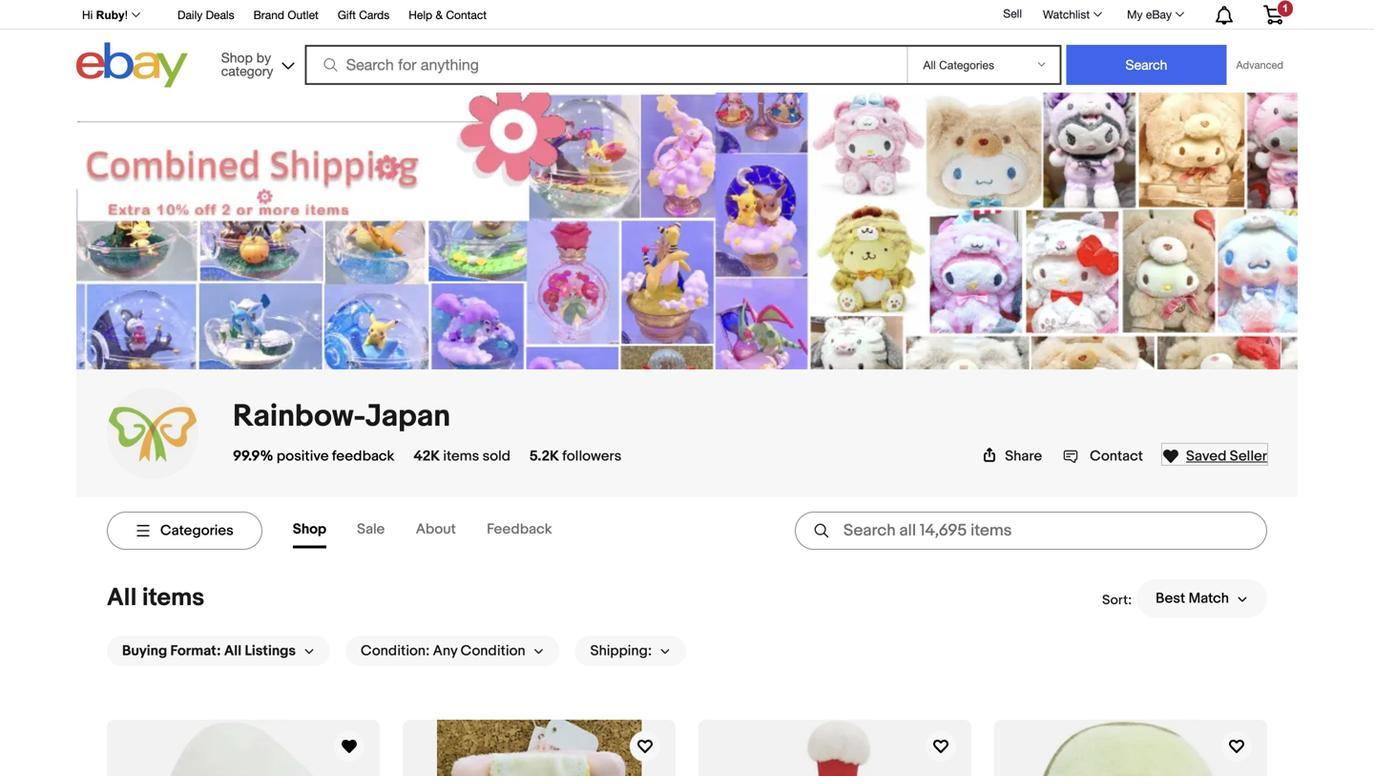 Task type: describe. For each thing, give the bounding box(es) containing it.
all inside dropdown button
[[224, 643, 242, 660]]

5.2k followers
[[530, 448, 622, 465]]

buying format: all listings
[[122, 643, 296, 660]]

brand outlet link
[[254, 5, 319, 26]]

&
[[436, 8, 443, 21]]

share
[[1006, 448, 1043, 465]]

listings
[[245, 643, 296, 660]]

rainbow-japan link
[[233, 398, 451, 435]]

tab list containing shop
[[293, 513, 583, 548]]

japan
[[365, 398, 451, 435]]

match
[[1189, 590, 1230, 607]]

daily
[[178, 8, 203, 21]]

advanced
[[1237, 59, 1284, 71]]

1 link
[[1253, 0, 1296, 27]]

share button
[[983, 448, 1043, 465]]

saved
[[1187, 448, 1227, 465]]

any
[[433, 643, 458, 660]]

Search all 14,695 items field
[[795, 512, 1268, 550]]

outlet
[[288, 8, 319, 21]]

my ebay
[[1128, 8, 1173, 21]]

san-x sumikko gurashi mini stuffed toy (strawberry christmas) bakery manager new : quick view image
[[699, 720, 972, 776]]

advanced link
[[1227, 46, 1294, 84]]

gift cards
[[338, 8, 390, 21]]

my
[[1128, 8, 1143, 21]]

account navigation
[[72, 0, 1299, 30]]

saved seller button
[[1163, 444, 1268, 465]]

items for 42k
[[443, 448, 480, 465]]

Search for anything text field
[[308, 47, 904, 83]]

shipping: button
[[575, 636, 687, 666]]

help & contact link
[[409, 5, 487, 26]]

sold
[[483, 448, 511, 465]]

san-x sumikko gurashi black tapioca palm mini stuffed toy plush food kingdom new : quick view image
[[995, 720, 1268, 776]]

categories button
[[107, 512, 262, 550]]

shop for shop
[[293, 521, 327, 538]]

all items
[[107, 583, 205, 613]]

shipping:
[[591, 643, 652, 660]]

format:
[[170, 643, 221, 660]]

rainbow-
[[233, 398, 365, 435]]

deals
[[206, 8, 234, 21]]

san-x sumikko gurashi  futon pink / for mini stuffed toy plush doll anime new : quick view image
[[437, 720, 642, 776]]

condition: any condition button
[[346, 636, 560, 666]]

ebay
[[1147, 8, 1173, 21]]

brand
[[254, 8, 285, 21]]

!
[[125, 9, 128, 21]]

buying
[[122, 643, 167, 660]]

about
[[416, 521, 456, 538]]

none submit inside "shop by category" banner
[[1067, 45, 1227, 85]]

category
[[221, 63, 273, 79]]

sort:
[[1103, 592, 1133, 609]]



Task type: locate. For each thing, give the bounding box(es) containing it.
rainbow-japan
[[233, 398, 451, 435]]

42k
[[414, 448, 440, 465]]

42k items sold
[[414, 448, 511, 465]]

watchlist
[[1044, 8, 1091, 21]]

shop left by
[[221, 50, 253, 65]]

0 horizontal spatial all
[[107, 583, 137, 613]]

cards
[[359, 8, 390, 21]]

shop inside shop by category
[[221, 50, 253, 65]]

categories
[[160, 522, 234, 539]]

1
[[1283, 2, 1289, 14]]

feedback
[[487, 521, 552, 538]]

contact left saved
[[1091, 448, 1144, 465]]

brand outlet
[[254, 8, 319, 21]]

0 horizontal spatial contact
[[446, 8, 487, 21]]

by
[[257, 50, 271, 65]]

tab list
[[293, 513, 583, 548]]

1 horizontal spatial all
[[224, 643, 242, 660]]

1 vertical spatial contact
[[1091, 448, 1144, 465]]

sell
[[1004, 7, 1023, 20]]

ruby
[[96, 9, 125, 21]]

condition: any condition
[[361, 643, 526, 660]]

gift cards link
[[338, 5, 390, 26]]

all
[[107, 583, 137, 613], [224, 643, 242, 660]]

best match
[[1156, 590, 1230, 607]]

5.2k
[[530, 448, 559, 465]]

0 vertical spatial items
[[443, 448, 480, 465]]

0 vertical spatial contact
[[446, 8, 487, 21]]

best
[[1156, 590, 1186, 607]]

watchlist link
[[1033, 3, 1112, 26]]

items right 42k
[[443, 448, 480, 465]]

1 vertical spatial shop
[[293, 521, 327, 538]]

items for all
[[142, 583, 205, 613]]

contact
[[446, 8, 487, 21], [1091, 448, 1144, 465]]

daily deals
[[178, 8, 234, 21]]

saved seller
[[1187, 448, 1268, 465]]

help
[[409, 8, 433, 21]]

contact inside account navigation
[[446, 8, 487, 21]]

1 horizontal spatial items
[[443, 448, 480, 465]]

99.9% positive feedback
[[233, 448, 395, 465]]

hi
[[82, 9, 93, 21]]

seller
[[1231, 448, 1268, 465]]

feedback
[[332, 448, 395, 465]]

0 vertical spatial shop
[[221, 50, 253, 65]]

condition:
[[361, 643, 430, 660]]

sale
[[357, 521, 385, 538]]

shop left sale at the left
[[293, 521, 327, 538]]

buying format: all listings button
[[107, 636, 330, 666]]

shop for shop by category
[[221, 50, 253, 65]]

all right format: on the bottom of page
[[224, 643, 242, 660]]

0 vertical spatial all
[[107, 583, 137, 613]]

contact right '&'
[[446, 8, 487, 21]]

items
[[443, 448, 480, 465], [142, 583, 205, 613]]

rainbow japan image
[[107, 388, 199, 479]]

shop by category button
[[213, 42, 299, 84]]

daily deals link
[[178, 5, 234, 26]]

positive
[[277, 448, 329, 465]]

contact link
[[1064, 448, 1144, 465]]

sell link
[[995, 7, 1031, 20]]

0 horizontal spatial shop
[[221, 50, 253, 65]]

gift
[[338, 8, 356, 21]]

my ebay link
[[1117, 3, 1194, 26]]

condition
[[461, 643, 526, 660]]

followers
[[563, 448, 622, 465]]

shop by category banner
[[72, 0, 1299, 93]]

1 horizontal spatial contact
[[1091, 448, 1144, 465]]

shop by category
[[221, 50, 273, 79]]

1 vertical spatial all
[[224, 643, 242, 660]]

hi ruby !
[[82, 9, 128, 21]]

san-x sumikko gurashi rice grains palm mini stuffed toy plush (food kingdom) new : quick view image
[[107, 720, 380, 776]]

None submit
[[1067, 45, 1227, 85]]

all up "buying"
[[107, 583, 137, 613]]

shop
[[221, 50, 253, 65], [293, 521, 327, 538]]

best match button
[[1137, 579, 1268, 618]]

items up format: on the bottom of page
[[142, 583, 205, 613]]

0 horizontal spatial items
[[142, 583, 205, 613]]

1 vertical spatial items
[[142, 583, 205, 613]]

1 horizontal spatial shop
[[293, 521, 327, 538]]

99.9%
[[233, 448, 274, 465]]

help & contact
[[409, 8, 487, 21]]



Task type: vqa. For each thing, say whether or not it's contained in the screenshot.
daily deals at the left of the page
yes



